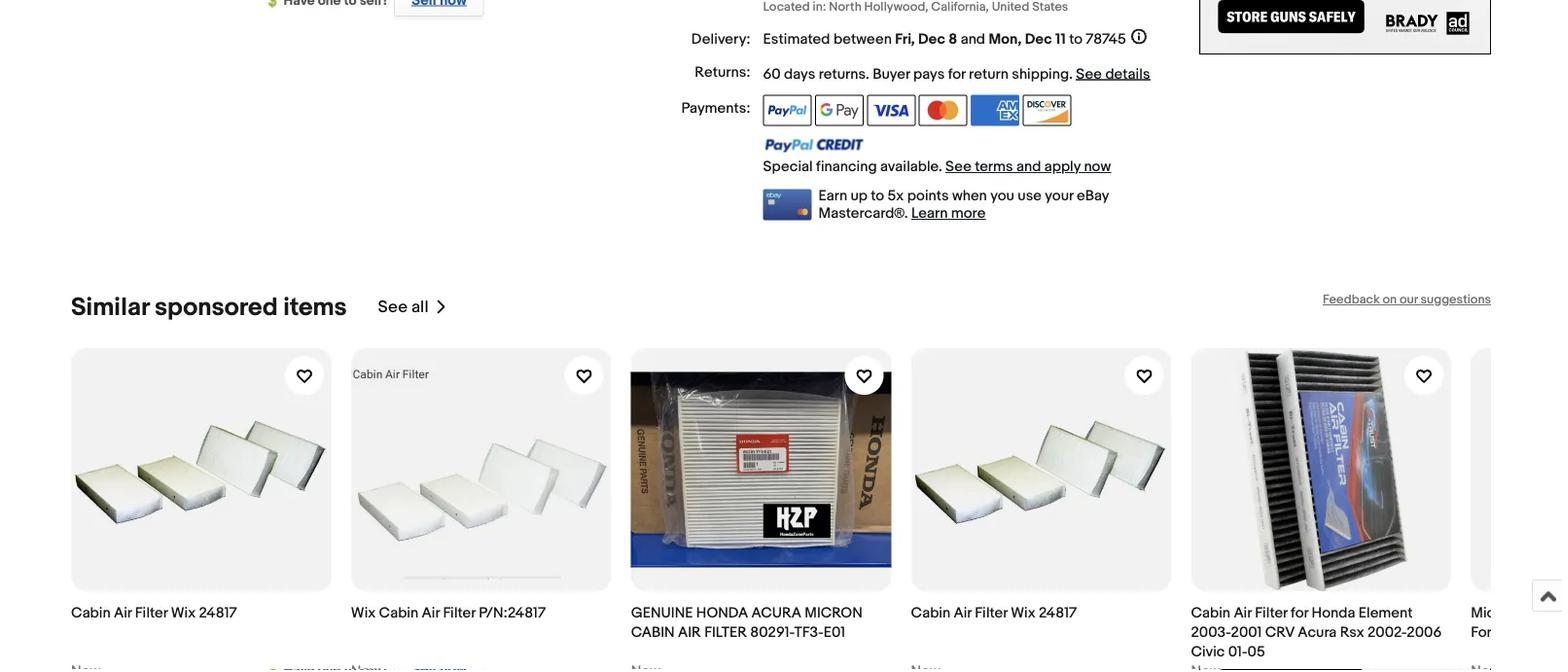 Task type: describe. For each thing, give the bounding box(es) containing it.
2 horizontal spatial see
[[1076, 65, 1103, 83]]

similar
[[71, 292, 149, 323]]

air for cabin air filter for honda element 2003-2001 crv acura rsx 2002-2006 civic 01-05 link
[[1234, 604, 1252, 621]]

micron cabin link
[[1472, 348, 1563, 670]]

filter for 1st cabin air filter wix 24817 link from right
[[975, 604, 1008, 621]]

days
[[784, 65, 816, 83]]

0 vertical spatial to
[[1070, 31, 1083, 48]]

cabin for second cabin air filter wix 24817 link from the right
[[71, 604, 111, 621]]

11
[[1056, 31, 1066, 48]]

points
[[908, 187, 949, 205]]

ebay
[[1077, 187, 1109, 205]]

2 dec from the left
[[1025, 31, 1053, 48]]

wix cabin air filter p/n:24817
[[351, 604, 546, 621]]

60
[[763, 65, 781, 83]]

wix for second cabin air filter wix 24817 link from the right
[[171, 604, 196, 621]]

micron
[[1472, 604, 1517, 621]]

terms
[[975, 158, 1014, 176]]

cabin air filter wix 24817 for second cabin air filter wix 24817 link from the right
[[71, 604, 237, 621]]

when
[[953, 187, 988, 205]]

5x
[[888, 187, 904, 205]]

use
[[1018, 187, 1042, 205]]

2 . from the left
[[1070, 65, 1073, 83]]

crv
[[1266, 623, 1295, 641]]

acura
[[1298, 623, 1337, 641]]

up
[[851, 187, 868, 205]]

details
[[1106, 65, 1151, 83]]

see all link
[[378, 292, 448, 323]]

filter for second cabin air filter wix 24817 link from the right
[[135, 604, 168, 621]]

google pay image
[[815, 95, 864, 126]]

rsx
[[1341, 623, 1365, 641]]

1 cabin air filter wix 24817 link from the left
[[71, 348, 332, 670]]

and for terms
[[1017, 158, 1042, 176]]

mon,
[[989, 31, 1022, 48]]

acura
[[752, 604, 802, 621]]

cabin inside micron cabin
[[1521, 604, 1560, 621]]

learn more
[[912, 205, 986, 222]]

see terms and apply now link
[[946, 158, 1112, 176]]

filter
[[705, 623, 747, 641]]

fri,
[[895, 31, 915, 48]]

american express image
[[971, 95, 1020, 126]]

24817 for second cabin air filter wix 24817 link from the right
[[199, 604, 237, 621]]

2003-
[[1191, 623, 1232, 641]]

your
[[1045, 187, 1074, 205]]

special financing available. see terms and apply now
[[763, 158, 1112, 176]]

2001
[[1231, 623, 1262, 641]]

financing
[[816, 158, 877, 176]]

visa image
[[867, 95, 916, 126]]

2002-
[[1368, 623, 1407, 641]]

cabin air filter wix 24817 for 1st cabin air filter wix 24817 link from right
[[911, 604, 1077, 621]]

e01
[[824, 623, 846, 641]]

all
[[412, 297, 429, 318]]

dollar sign image
[[268, 0, 284, 8]]

genuine honda acura micron cabin air filter 80291-tf3-e01
[[631, 604, 863, 641]]

cabin for 1st cabin air filter wix 24817 link from right
[[911, 604, 951, 621]]

delivery:
[[692, 31, 751, 48]]

available.
[[881, 158, 943, 176]]

cabin
[[631, 623, 675, 641]]

for inside cabin air filter for honda element 2003-2001 crv acura rsx 2002-2006 civic 01-05
[[1291, 604, 1309, 621]]

special
[[763, 158, 813, 176]]

estimated between fri, dec 8 and mon, dec 11 to 78745
[[763, 31, 1127, 48]]

learn
[[912, 205, 948, 222]]

ebay mastercard image
[[763, 189, 812, 220]]

78745
[[1086, 31, 1127, 48]]

you
[[991, 187, 1015, 205]]

apply
[[1045, 158, 1081, 176]]

shipping
[[1012, 65, 1070, 83]]

wix cabin air filter p/n:24817 link
[[351, 348, 612, 670]]

tf3-
[[795, 623, 824, 641]]

2006
[[1407, 623, 1442, 641]]



Task type: vqa. For each thing, say whether or not it's contained in the screenshot.
Special
yes



Task type: locate. For each thing, give the bounding box(es) containing it.
. left see details link
[[1070, 65, 1073, 83]]

3 air from the left
[[954, 604, 972, 621]]

5 cabin from the left
[[1521, 604, 1560, 621]]

2 horizontal spatial wix
[[1011, 604, 1036, 621]]

civic
[[1191, 643, 1225, 660]]

honda
[[697, 604, 748, 621]]

now
[[1084, 158, 1112, 176]]

dec left 8
[[919, 31, 946, 48]]

0 vertical spatial for
[[948, 65, 966, 83]]

and for 8
[[961, 31, 986, 48]]

honda
[[1312, 604, 1356, 621]]

1 24817 from the left
[[199, 604, 237, 621]]

pays
[[914, 65, 945, 83]]

cabin for cabin air filter for honda element 2003-2001 crv acura rsx 2002-2006 civic 01-05 link
[[1191, 604, 1231, 621]]

similar sponsored items
[[71, 292, 347, 323]]

filter
[[135, 604, 168, 621], [443, 604, 476, 621], [975, 604, 1008, 621], [1255, 604, 1288, 621]]

see all
[[378, 297, 429, 318]]

1 horizontal spatial cabin air filter wix 24817
[[911, 604, 1077, 621]]

feedback on our suggestions link
[[1323, 292, 1492, 308]]

4 cabin from the left
[[1191, 604, 1231, 621]]

0 horizontal spatial for
[[948, 65, 966, 83]]

01-
[[1229, 643, 1248, 660]]

to inside earn up to 5x points when you use your ebay mastercard®.
[[871, 187, 885, 205]]

80291-
[[751, 623, 795, 641]]

genuine
[[631, 604, 693, 621]]

see up when
[[946, 158, 972, 176]]

2 filter from the left
[[443, 604, 476, 621]]

buyer
[[873, 65, 910, 83]]

4 air from the left
[[1234, 604, 1252, 621]]

mastercard®.
[[819, 205, 908, 222]]

1 horizontal spatial wix
[[351, 604, 376, 621]]

0 horizontal spatial cabin air filter wix 24817
[[71, 604, 237, 621]]

None text field
[[351, 661, 381, 670], [1191, 661, 1221, 670], [1472, 661, 1501, 670], [351, 661, 381, 670], [1191, 661, 1221, 670], [1472, 661, 1501, 670]]

return
[[969, 65, 1009, 83]]

2 vertical spatial see
[[378, 297, 408, 318]]

genuine honda acura micron cabin air filter 80291-tf3-e01 link
[[631, 348, 892, 670]]

None text field
[[71, 661, 100, 670], [631, 661, 661, 670], [911, 661, 941, 670], [71, 661, 100, 670], [631, 661, 661, 670], [911, 661, 941, 670]]

See all text field
[[378, 297, 429, 318]]

0 horizontal spatial and
[[961, 31, 986, 48]]

2 24817 from the left
[[1039, 604, 1077, 621]]

3 cabin from the left
[[911, 604, 951, 621]]

for
[[948, 65, 966, 83], [1291, 604, 1309, 621]]

feedback on our suggestions
[[1323, 292, 1492, 308]]

estimated
[[763, 31, 831, 48]]

micron cabin 
[[1472, 604, 1563, 641]]

dec
[[919, 31, 946, 48], [1025, 31, 1053, 48]]

1 vertical spatial and
[[1017, 158, 1042, 176]]

suggestions
[[1421, 292, 1492, 308]]

1 cabin from the left
[[71, 604, 111, 621]]

more
[[951, 205, 986, 222]]

2 cabin air filter wix 24817 link from the left
[[911, 348, 1172, 670]]

cabin air filter for honda element 2003-2001 crv acura rsx 2002-2006 civic 01-05
[[1191, 604, 1442, 660]]

master card image
[[919, 95, 968, 126]]

feedback
[[1323, 292, 1380, 308]]

0 horizontal spatial wix
[[171, 604, 196, 621]]

discover image
[[1023, 95, 1072, 126]]

element
[[1359, 604, 1413, 621]]

1 wix from the left
[[171, 604, 196, 621]]

1 vertical spatial for
[[1291, 604, 1309, 621]]

wix inside wix cabin air filter p/n:24817 link
[[351, 604, 376, 621]]

1 horizontal spatial for
[[1291, 604, 1309, 621]]

60 days returns . buyer pays for return shipping . see details
[[763, 65, 1151, 83]]

cabin
[[71, 604, 111, 621], [379, 604, 419, 621], [911, 604, 951, 621], [1191, 604, 1231, 621], [1521, 604, 1560, 621]]

see down 78745
[[1076, 65, 1103, 83]]

wix for 1st cabin air filter wix 24817 link from right
[[1011, 604, 1036, 621]]

1 horizontal spatial .
[[1070, 65, 1073, 83]]

1 cabin air filter wix 24817 from the left
[[71, 604, 237, 621]]

advertisement region
[[1200, 0, 1492, 54]]

paypal image
[[763, 95, 812, 126]]

filter inside cabin air filter for honda element 2003-2001 crv acura rsx 2002-2006 civic 01-05
[[1255, 604, 1288, 621]]

air for second cabin air filter wix 24817 link from the right
[[114, 604, 132, 621]]

air inside cabin air filter for honda element 2003-2001 crv acura rsx 2002-2006 civic 01-05
[[1234, 604, 1252, 621]]

. left buyer
[[866, 65, 870, 83]]

1 vertical spatial to
[[871, 187, 885, 205]]

see
[[1076, 65, 1103, 83], [946, 158, 972, 176], [378, 297, 408, 318]]

payments:
[[682, 100, 751, 117]]

1 horizontal spatial to
[[1070, 31, 1083, 48]]

air
[[678, 623, 701, 641]]

air
[[114, 604, 132, 621], [422, 604, 440, 621], [954, 604, 972, 621], [1234, 604, 1252, 621]]

24817 for 1st cabin air filter wix 24817 link from right
[[1039, 604, 1077, 621]]

cabin air filter for honda element 2003-2001 crv acura rsx 2002-2006 civic 01-05 link
[[1191, 348, 1452, 670]]

items
[[284, 292, 347, 323]]

.
[[866, 65, 870, 83], [1070, 65, 1073, 83]]

on
[[1383, 292, 1397, 308]]

1 dec from the left
[[919, 31, 946, 48]]

8
[[949, 31, 958, 48]]

1 horizontal spatial see
[[946, 158, 972, 176]]

3 wix from the left
[[1011, 604, 1036, 621]]

2 cabin from the left
[[379, 604, 419, 621]]

0 horizontal spatial dec
[[919, 31, 946, 48]]

sponsored
[[155, 292, 278, 323]]

paypal credit image
[[763, 137, 865, 153]]

for up 'acura'
[[1291, 604, 1309, 621]]

and
[[961, 31, 986, 48], [1017, 158, 1042, 176]]

1 . from the left
[[866, 65, 870, 83]]

1 horizontal spatial 24817
[[1039, 604, 1077, 621]]

air for 1st cabin air filter wix 24817 link from right
[[954, 604, 972, 621]]

1 horizontal spatial dec
[[1025, 31, 1053, 48]]

1 horizontal spatial cabin air filter wix 24817 link
[[911, 348, 1172, 670]]

filter for cabin air filter for honda element 2003-2001 crv acura rsx 2002-2006 civic 01-05 link
[[1255, 604, 1288, 621]]

4 filter from the left
[[1255, 604, 1288, 621]]

for right pays at the right top of page
[[948, 65, 966, 83]]

0 horizontal spatial .
[[866, 65, 870, 83]]

earn
[[819, 187, 848, 205]]

05
[[1248, 643, 1266, 660]]

2 cabin air filter wix 24817 from the left
[[911, 604, 1077, 621]]

and up use
[[1017, 158, 1042, 176]]

1 horizontal spatial and
[[1017, 158, 1042, 176]]

3 filter from the left
[[975, 604, 1008, 621]]

earn up to 5x points when you use your ebay mastercard®.
[[819, 187, 1109, 222]]

micron
[[805, 604, 863, 621]]

and right 8
[[961, 31, 986, 48]]

returns
[[819, 65, 866, 83]]

to right 11
[[1070, 31, 1083, 48]]

our
[[1400, 292, 1418, 308]]

2 wix from the left
[[351, 604, 376, 621]]

dec left 11
[[1025, 31, 1053, 48]]

returns:
[[695, 64, 751, 81]]

0 horizontal spatial cabin air filter wix 24817 link
[[71, 348, 332, 670]]

see left all
[[378, 297, 408, 318]]

2 air from the left
[[422, 604, 440, 621]]

see details link
[[1076, 65, 1151, 83]]

to left 5x
[[871, 187, 885, 205]]

1 vertical spatial see
[[946, 158, 972, 176]]

to
[[1070, 31, 1083, 48], [871, 187, 885, 205]]

cabin air filter wix 24817
[[71, 604, 237, 621], [911, 604, 1077, 621]]

0 horizontal spatial 24817
[[199, 604, 237, 621]]

learn more link
[[912, 205, 986, 222]]

0 vertical spatial and
[[961, 31, 986, 48]]

0 vertical spatial see
[[1076, 65, 1103, 83]]

wix
[[171, 604, 196, 621], [351, 604, 376, 621], [1011, 604, 1036, 621]]

1 air from the left
[[114, 604, 132, 621]]

cabin air filter wix 24817 link
[[71, 348, 332, 670], [911, 348, 1172, 670]]

0 horizontal spatial to
[[871, 187, 885, 205]]

24817
[[199, 604, 237, 621], [1039, 604, 1077, 621]]

1 filter from the left
[[135, 604, 168, 621]]

between
[[834, 31, 892, 48]]

p/n:24817
[[479, 604, 546, 621]]

0 horizontal spatial see
[[378, 297, 408, 318]]

cabin inside cabin air filter for honda element 2003-2001 crv acura rsx 2002-2006 civic 01-05
[[1191, 604, 1231, 621]]



